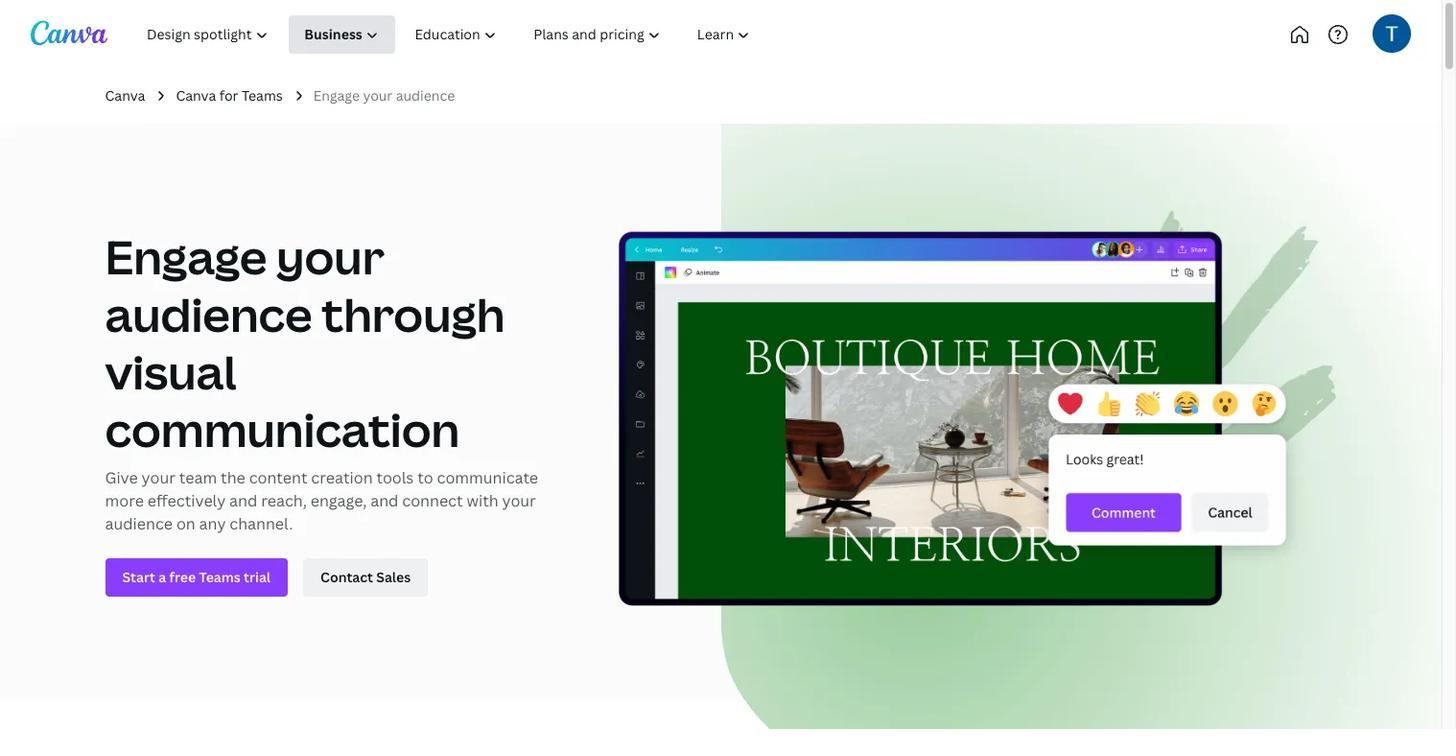 Task type: locate. For each thing, give the bounding box(es) containing it.
0 horizontal spatial canva
[[105, 86, 145, 105]]

foreground image - engage your audience image
[[618, 211, 1337, 615]]

more
[[105, 491, 144, 512]]

2 and from the left
[[370, 491, 398, 512]]

1 vertical spatial engage
[[105, 226, 267, 288]]

0 horizontal spatial and
[[229, 491, 257, 512]]

0 horizontal spatial engage
[[105, 226, 267, 288]]

canva
[[105, 86, 145, 105], [176, 86, 216, 105]]

audience
[[396, 86, 455, 105], [105, 283, 312, 346], [105, 514, 173, 535]]

and
[[229, 491, 257, 512], [370, 491, 398, 512]]

canva link
[[105, 85, 145, 107]]

1 horizontal spatial and
[[370, 491, 398, 512]]

top level navigation element
[[130, 15, 832, 54]]

engage your audience through visual communication give your team the content creation tools to communicate more effectively and reach, engage, and connect with your audience on any channel.
[[105, 226, 538, 535]]

1 vertical spatial audience
[[105, 283, 312, 346]]

your
[[363, 86, 393, 105], [276, 226, 384, 288], [142, 468, 175, 489], [502, 491, 536, 512]]

canva inside canva for teams link
[[176, 86, 216, 105]]

1 and from the left
[[229, 491, 257, 512]]

and down the "the" on the bottom left of page
[[229, 491, 257, 512]]

1 horizontal spatial engage
[[313, 86, 360, 105]]

1 horizontal spatial canva
[[176, 86, 216, 105]]

teams
[[242, 86, 283, 105]]

1 canva from the left
[[105, 86, 145, 105]]

for
[[219, 86, 238, 105]]

and down tools
[[370, 491, 398, 512]]

0 vertical spatial engage
[[313, 86, 360, 105]]

canva for teams
[[176, 86, 283, 105]]

reach,
[[261, 491, 307, 512]]

frame 10288828 (4) image
[[721, 124, 1442, 729]]

2 canva from the left
[[176, 86, 216, 105]]

visual
[[105, 341, 237, 403]]

creation
[[311, 468, 373, 489]]

engage inside the engage your audience through visual communication give your team the content creation tools to communicate more effectively and reach, engage, and connect with your audience on any channel.
[[105, 226, 267, 288]]

engage for engage your audience
[[313, 86, 360, 105]]

communication
[[105, 398, 460, 461]]

on
[[176, 514, 195, 535]]

engage for engage your audience through visual communication give your team the content creation tools to communicate more effectively and reach, engage, and connect with your audience on any channel.
[[105, 226, 267, 288]]

engage
[[313, 86, 360, 105], [105, 226, 267, 288]]

the
[[221, 468, 245, 489]]

audience for engage your audience
[[396, 86, 455, 105]]

0 vertical spatial audience
[[396, 86, 455, 105]]



Task type: describe. For each thing, give the bounding box(es) containing it.
canva for canva for teams
[[176, 86, 216, 105]]

canva for teams link
[[176, 85, 283, 107]]

communicate
[[437, 468, 538, 489]]

through
[[322, 283, 505, 346]]

content
[[249, 468, 307, 489]]

2 vertical spatial audience
[[105, 514, 173, 535]]

team
[[179, 468, 217, 489]]

effectively
[[148, 491, 226, 512]]

engage,
[[311, 491, 367, 512]]

to
[[417, 468, 433, 489]]

with
[[467, 491, 499, 512]]

give
[[105, 468, 138, 489]]

any
[[199, 514, 226, 535]]

canva for canva
[[105, 86, 145, 105]]

tools
[[376, 468, 414, 489]]

audience for engage your audience through visual communication give your team the content creation tools to communicate more effectively and reach, engage, and connect with your audience on any channel.
[[105, 283, 312, 346]]

channel.
[[229, 514, 293, 535]]

connect
[[402, 491, 463, 512]]

engage your audience
[[313, 86, 455, 105]]



Task type: vqa. For each thing, say whether or not it's contained in the screenshot.
left And
yes



